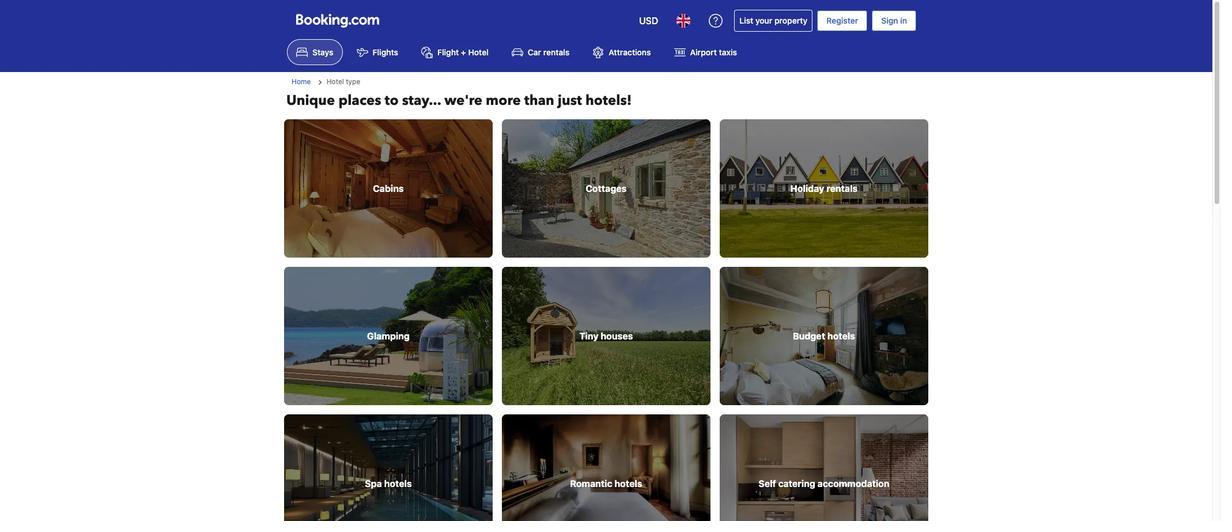 Task type: describe. For each thing, give the bounding box(es) containing it.
places
[[339, 91, 381, 110]]

register link
[[817, 10, 868, 31]]

cabins
[[373, 183, 404, 194]]

usd
[[639, 16, 658, 26]]

self
[[759, 479, 776, 489]]

holiday rentals
[[791, 183, 858, 194]]

holiday rentals link
[[720, 119, 928, 258]]

tiny
[[580, 331, 599, 341]]

hotel type
[[327, 77, 360, 86]]

sign
[[881, 16, 898, 25]]

hotels for romantic hotels
[[615, 479, 642, 489]]

car rentals link
[[503, 39, 579, 65]]

hotels for budget hotels
[[828, 331, 855, 341]]

list your property
[[740, 16, 808, 25]]

flight + hotel link
[[412, 39, 498, 65]]

usd button
[[632, 7, 665, 35]]

just
[[558, 91, 582, 110]]

cottages
[[586, 183, 627, 194]]

cottages link
[[502, 119, 711, 258]]

budget hotels
[[793, 331, 855, 341]]

stays
[[312, 47, 333, 57]]

cabins link
[[284, 119, 493, 258]]

your
[[756, 16, 773, 25]]

airport taxis link
[[665, 39, 746, 65]]

houses
[[601, 331, 633, 341]]

airport
[[690, 47, 717, 57]]

rentals for car rentals
[[543, 47, 570, 57]]

car
[[528, 47, 541, 57]]

stay...
[[402, 91, 441, 110]]

taxis
[[719, 47, 737, 57]]

holiday
[[791, 183, 824, 194]]

glamping
[[367, 331, 410, 341]]

to
[[385, 91, 399, 110]]

romantic hotels
[[570, 479, 642, 489]]

spa
[[365, 479, 382, 489]]

self catering accommodation link
[[720, 415, 928, 521]]

car rentals
[[528, 47, 570, 57]]

1 vertical spatial hotel
[[327, 77, 344, 86]]

accommodation
[[818, 479, 890, 489]]

in
[[900, 16, 907, 25]]



Task type: vqa. For each thing, say whether or not it's contained in the screenshot.
Victoria for Victoria is located in the Westminster Borough district of London, 200 metres from Trafalgar Square, 100 metres from Charing Cross and 300 metres from Banqueting House.
no



Task type: locate. For each thing, give the bounding box(es) containing it.
attractions link
[[583, 39, 660, 65]]

unique places to stay... we're more than just hotels!
[[286, 91, 632, 110]]

rentals
[[543, 47, 570, 57], [827, 183, 858, 194]]

home
[[292, 77, 311, 86]]

romantic
[[570, 479, 612, 489]]

than
[[524, 91, 554, 110]]

0 vertical spatial hotel
[[468, 47, 489, 57]]

home link
[[292, 77, 311, 86]]

rentals inside holiday rentals link
[[827, 183, 858, 194]]

rentals right car
[[543, 47, 570, 57]]

flights
[[373, 47, 398, 57]]

+
[[461, 47, 466, 57]]

hotels right spa
[[384, 479, 412, 489]]

1 horizontal spatial hotel
[[468, 47, 489, 57]]

tiny houses link
[[502, 267, 711, 405]]

glamping link
[[284, 267, 493, 405]]

hotels for spa hotels
[[384, 479, 412, 489]]

rentals for holiday rentals
[[827, 183, 858, 194]]

rentals inside car rentals link
[[543, 47, 570, 57]]

rentals right "holiday"
[[827, 183, 858, 194]]

sign in
[[881, 16, 907, 25]]

we're
[[444, 91, 482, 110]]

hotel
[[468, 47, 489, 57], [327, 77, 344, 86]]

list
[[740, 16, 753, 25]]

spa hotels link
[[284, 415, 493, 521]]

attractions
[[609, 47, 651, 57]]

more
[[486, 91, 521, 110]]

hotel left type
[[327, 77, 344, 86]]

type
[[346, 77, 360, 86]]

flights link
[[347, 39, 408, 65]]

catering
[[778, 479, 816, 489]]

booking.com online hotel reservations image
[[296, 14, 379, 28]]

hotels right budget
[[828, 331, 855, 341]]

0 vertical spatial rentals
[[543, 47, 570, 57]]

hotel right +
[[468, 47, 489, 57]]

stays link
[[287, 39, 343, 65]]

1 horizontal spatial hotels
[[615, 479, 642, 489]]

1 horizontal spatial rentals
[[827, 183, 858, 194]]

hotels
[[828, 331, 855, 341], [384, 479, 412, 489], [615, 479, 642, 489]]

hotels right 'romantic'
[[615, 479, 642, 489]]

list your property link
[[734, 10, 813, 32]]

register
[[827, 16, 858, 25]]

1 vertical spatial rentals
[[827, 183, 858, 194]]

hotels!
[[586, 91, 632, 110]]

2 horizontal spatial hotels
[[828, 331, 855, 341]]

budget
[[793, 331, 825, 341]]

sign in link
[[872, 10, 916, 31]]

unique
[[286, 91, 335, 110]]

spa hotels
[[365, 479, 412, 489]]

flight + hotel
[[437, 47, 489, 57]]

0 horizontal spatial rentals
[[543, 47, 570, 57]]

airport taxis
[[690, 47, 737, 57]]

budget hotels link
[[720, 267, 928, 405]]

0 horizontal spatial hotel
[[327, 77, 344, 86]]

flight
[[437, 47, 459, 57]]

tiny houses
[[580, 331, 633, 341]]

romantic hotels link
[[502, 415, 711, 521]]

0 horizontal spatial hotels
[[384, 479, 412, 489]]

property
[[775, 16, 808, 25]]

self catering accommodation
[[759, 479, 890, 489]]

hotel type link
[[315, 77, 360, 87]]



